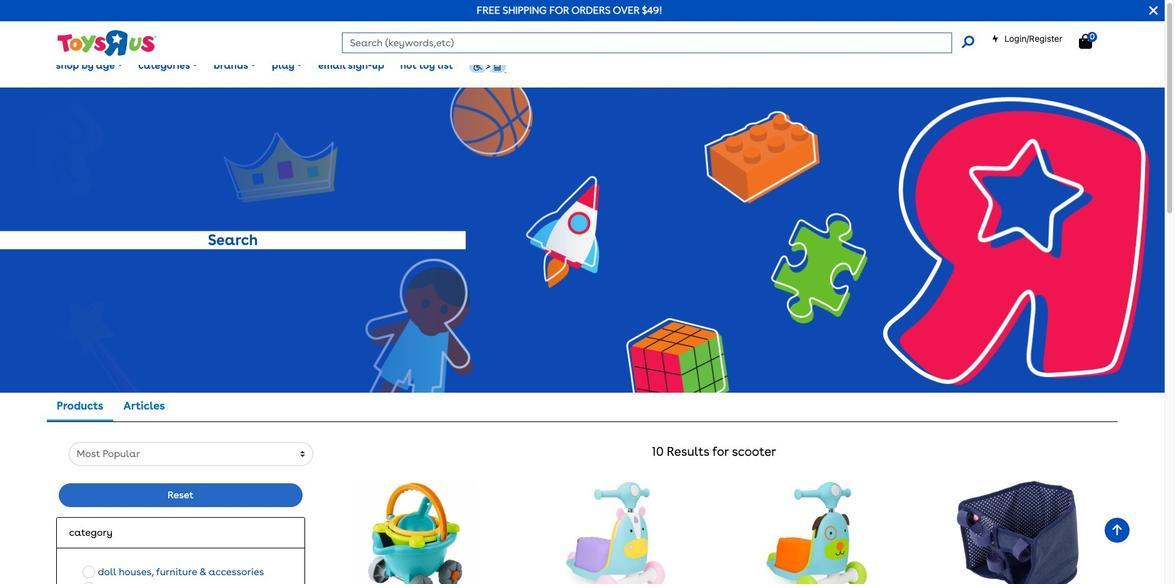 Task type: locate. For each thing, give the bounding box(es) containing it.
None search field
[[342, 33, 975, 53]]

gotz bike seat blue clouds - for dolls up to 20 in image
[[955, 481, 1081, 584]]

skip hop zoo 3-in-1 ride-on unicorn toy scooter image
[[565, 481, 667, 584]]

close button image
[[1150, 4, 1158, 18]]

main content
[[0, 88, 1165, 584]]

tab list
[[47, 393, 175, 421]]

sand bucket scooter 4 piece nesting beach toy set image
[[352, 481, 478, 584]]

menu bar
[[48, 44, 1165, 88]]

skip hop zoo 3-in-1 ride-on dog toy scooter image
[[766, 481, 868, 584]]



Task type: vqa. For each thing, say whether or not it's contained in the screenshot.
copy a link to wish interactive valentino star large doll icon
no



Task type: describe. For each thing, give the bounding box(es) containing it.
Enter Keyword or Item No. search field
[[342, 33, 953, 53]]

this icon serves as a link to download the essential accessibility assistive technology app for individuals with physical disabilities. it is featured as part of our commitment to diversity and inclusion. image
[[469, 59, 507, 73]]

toys r us image
[[56, 29, 156, 57]]

category element
[[69, 525, 292, 540]]

shopping bag image
[[1079, 34, 1093, 49]]



